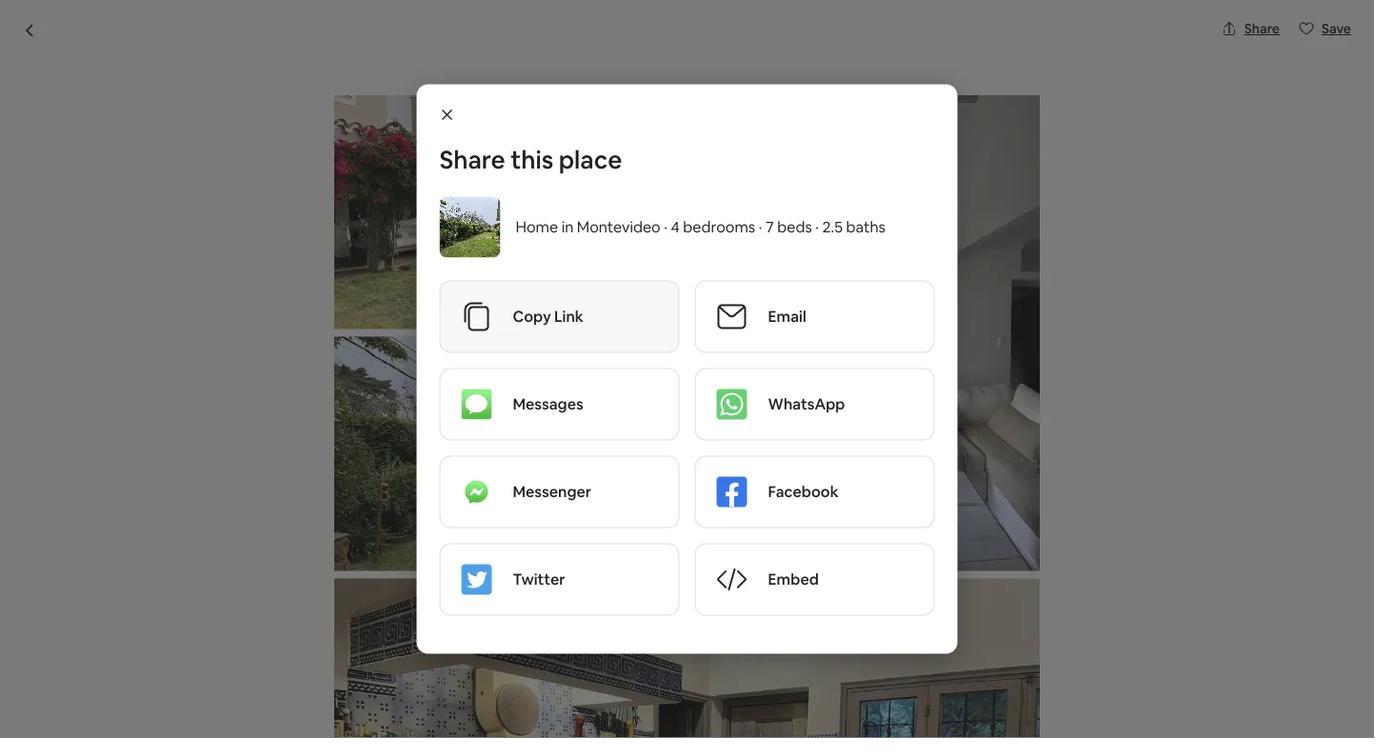 Task type: vqa. For each thing, say whether or not it's contained in the screenshot.
the top THE BEDS
yes



Task type: locate. For each thing, give the bounding box(es) containing it.
the
[[297, 622, 317, 639], [402, 622, 423, 639]]

baths inside entire home hosted by juana 7 beds · 2.5 baths
[[405, 522, 445, 542]]

learn more about the host, juana. image
[[723, 490, 776, 544], [723, 490, 776, 544]]

beautiful house in carrasco residential neighborhood image 3 image
[[695, 277, 954, 460]]

2.5 inside share dialog
[[822, 217, 843, 237]]

0 horizontal spatial in
[[389, 622, 399, 639]]

email
[[768, 307, 806, 326]]

2.5 inside entire home hosted by juana 7 beds · 2.5 baths
[[381, 522, 402, 542]]

2.5
[[822, 217, 843, 237], [381, 522, 402, 542]]

embed
[[768, 570, 819, 589]]

2.5 up email link
[[822, 217, 843, 237]]

beds inside share dialog
[[777, 217, 812, 237]]

0 vertical spatial share
[[1245, 20, 1280, 37]]

· down by juana
[[375, 522, 378, 542]]

listing image 1 image
[[334, 95, 683, 329], [334, 95, 683, 329]]

embed button
[[696, 544, 934, 615]]

7
[[766, 217, 774, 237], [325, 522, 333, 542]]

beds right 'bedrooms'
[[777, 217, 812, 237]]

reserve
[[1014, 697, 1071, 716]]

4
[[671, 217, 680, 237]]

0 vertical spatial baths
[[846, 217, 886, 237]]

$1,000
[[889, 513, 954, 540]]

entire home hosted by juana 7 beds · 2.5 baths
[[154, 489, 445, 542]]

in right home
[[562, 217, 574, 237]]

night
[[1013, 519, 1049, 538]]

copy link button
[[440, 281, 679, 352]]

this is one of the few places in the area with a pool.
[[215, 622, 526, 639]]

of
[[281, 622, 294, 639]]

1 horizontal spatial in
[[562, 217, 574, 237]]

listing image 3 image
[[691, 95, 1040, 571], [691, 95, 1040, 571]]

0 vertical spatial 7
[[766, 217, 774, 237]]

this
[[511, 143, 553, 175]]

email link
[[696, 281, 934, 352]]

listing image 4 image
[[334, 578, 1040, 738], [334, 578, 1040, 738]]

1 vertical spatial in
[[389, 622, 399, 639]]

7 right 'bedrooms'
[[766, 217, 774, 237]]

baths inside share dialog
[[846, 217, 886, 237]]

messages
[[513, 394, 584, 414]]

share for share
[[1245, 20, 1280, 37]]

beds inside entire home hosted by juana 7 beds · 2.5 baths
[[336, 522, 371, 542]]

whatsapp
[[768, 394, 845, 414]]

share inside button
[[1245, 20, 1280, 37]]

0 vertical spatial 2.5
[[822, 217, 843, 237]]

translated.
[[407, 716, 482, 735]]

place
[[559, 143, 622, 175]]

the left area
[[402, 622, 423, 639]]

0 horizontal spatial the
[[297, 622, 317, 639]]

1 horizontal spatial the
[[402, 622, 423, 639]]

· left "4" at left top
[[664, 217, 668, 237]]

1 horizontal spatial 7
[[766, 217, 774, 237]]

dialog
[[0, 0, 1374, 738]]

1 horizontal spatial baths
[[846, 217, 886, 237]]

0 horizontal spatial 7
[[325, 522, 333, 542]]

in right the places
[[389, 622, 399, 639]]

7 down hosted
[[325, 522, 333, 542]]

0 horizontal spatial baths
[[405, 522, 445, 542]]

share this place
[[440, 143, 622, 175]]

some
[[169, 716, 209, 735]]

beds
[[777, 217, 812, 237], [336, 522, 371, 542]]

1 vertical spatial 2.5
[[381, 522, 402, 542]]

montevideo
[[577, 217, 661, 237]]

10/24/2023
[[900, 587, 970, 604]]

share left this
[[440, 143, 505, 175]]

· right 'bedrooms'
[[759, 217, 762, 237]]

share left 'save' button on the right top of the page
[[1245, 20, 1280, 37]]

1 horizontal spatial 2.5
[[822, 217, 843, 237]]

beds down by juana
[[336, 522, 371, 542]]

0 vertical spatial beds
[[777, 217, 812, 237]]

copy
[[513, 307, 551, 326]]

0 horizontal spatial 2.5
[[381, 522, 402, 542]]

share inside dialog
[[440, 143, 505, 175]]

1 vertical spatial 7
[[325, 522, 333, 542]]

baths
[[846, 217, 886, 237], [405, 522, 445, 542]]

1 horizontal spatial share
[[1245, 20, 1280, 37]]

1 vertical spatial baths
[[405, 522, 445, 542]]

1 the from the left
[[297, 622, 317, 639]]

· inside entire home hosted by juana 7 beds · 2.5 baths
[[375, 522, 378, 542]]

the right of
[[297, 622, 317, 639]]

1 horizontal spatial beds
[[777, 217, 812, 237]]

listing image 2 image
[[334, 337, 683, 571], [334, 337, 683, 571]]

beautiful house in carrasco residential neighborhood image 4 image
[[961, 78, 1220, 269]]

0 horizontal spatial share
[[440, 143, 505, 175]]

copy link
[[513, 307, 584, 326]]

·
[[664, 217, 668, 237], [759, 217, 762, 237], [816, 217, 819, 237], [375, 522, 378, 542]]

1 vertical spatial share
[[440, 143, 505, 175]]

language
[[584, 716, 650, 735]]

hosted
[[277, 489, 346, 516]]

0 vertical spatial in
[[562, 217, 574, 237]]

share dialog
[[417, 84, 958, 654]]

0 horizontal spatial beds
[[336, 522, 371, 542]]

in
[[562, 217, 574, 237], [389, 622, 399, 639]]

1 vertical spatial beds
[[336, 522, 371, 542]]

twitter
[[513, 570, 565, 589]]

share
[[1245, 20, 1280, 37], [440, 143, 505, 175]]

2.5 down by juana
[[381, 522, 402, 542]]

link
[[554, 307, 584, 326]]



Task type: describe. For each thing, give the bounding box(es) containing it.
automatically
[[309, 716, 404, 735]]

· up email link
[[816, 217, 819, 237]]

7 inside share dialog
[[766, 217, 774, 237]]

7 inside entire home hosted by juana 7 beds · 2.5 baths
[[325, 522, 333, 542]]

original
[[528, 716, 581, 735]]

info
[[213, 716, 239, 735]]

beautiful house in carrasco residential neighborhood image 2 image
[[695, 78, 954, 269]]

area
[[426, 622, 453, 639]]

bedrooms
[[683, 217, 755, 237]]

few
[[320, 622, 343, 639]]

save button
[[1291, 12, 1359, 45]]

facebook link
[[696, 457, 934, 527]]

with
[[456, 622, 482, 639]]

is
[[243, 622, 252, 639]]

messenger
[[513, 482, 591, 501]]

show
[[485, 716, 524, 735]]

been
[[270, 716, 306, 735]]

in inside share dialog
[[562, 217, 574, 237]]

messages link
[[440, 369, 679, 440]]

this
[[215, 622, 240, 639]]

home in montevideo · 4 bedrooms · 7 beds · 2.5 baths
[[516, 217, 886, 237]]

messenger link
[[440, 457, 679, 527]]

some info has been automatically translated. show original language
[[169, 716, 650, 735]]

save
[[1322, 20, 1351, 37]]

10/24/2023 button
[[889, 562, 1196, 615]]

twitter link
[[440, 544, 679, 615]]

share for share this place
[[440, 143, 505, 175]]

show original language button
[[485, 716, 650, 735]]

places
[[346, 622, 386, 639]]

reserve button
[[889, 684, 1196, 730]]

home
[[516, 217, 558, 237]]

beautiful house in carrasco residential neighborhood image 1 image
[[154, 78, 687, 460]]

entire
[[154, 489, 212, 516]]

$600
[[958, 513, 1009, 540]]

home
[[216, 489, 273, 516]]

has
[[242, 716, 266, 735]]

facebook
[[768, 482, 839, 501]]

by juana
[[351, 489, 439, 516]]

$1,000 $600 night
[[889, 513, 1049, 540]]

a
[[485, 622, 492, 639]]

whatsapp link
[[696, 369, 934, 440]]

share button
[[1214, 12, 1288, 45]]

beautiful house in carrasco residential neighborhood image 5 image
[[961, 277, 1220, 460]]

one
[[255, 622, 278, 639]]

dialog containing share
[[0, 0, 1374, 738]]

pool.
[[495, 622, 526, 639]]

2 the from the left
[[402, 622, 423, 639]]



